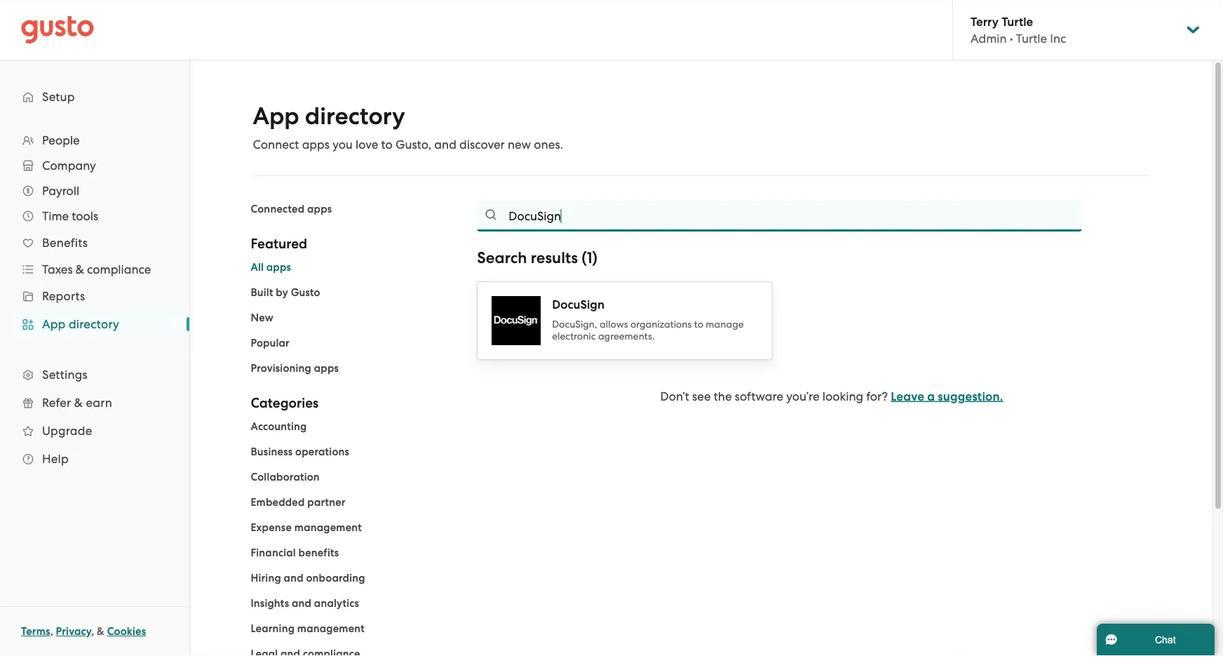 Task type: describe. For each thing, give the bounding box(es) containing it.
terms , privacy , & cookies
[[21, 625, 146, 638]]

gusto navigation element
[[0, 60, 189, 495]]

search results ( 1 )
[[477, 248, 598, 267]]

)
[[593, 248, 598, 267]]

expense management
[[251, 521, 362, 534]]

list containing people
[[0, 128, 189, 473]]

apps for provisioning apps
[[314, 362, 339, 375]]

terms
[[21, 625, 50, 638]]

settings link
[[14, 362, 175, 387]]

docusign
[[552, 297, 605, 312]]

categories
[[251, 395, 319, 411]]

directory for app directory connect apps you love to gusto, and discover new ones.
[[305, 102, 405, 131]]

accounting link
[[251, 420, 307, 433]]

don't
[[661, 389, 690, 403]]

app for app directory connect apps you love to gusto, and discover new ones.
[[253, 102, 300, 131]]

featured
[[251, 236, 307, 252]]

for?
[[867, 389, 889, 403]]

management for expense management
[[295, 521, 362, 534]]

results
[[531, 248, 578, 267]]

by
[[276, 286, 288, 299]]

love
[[356, 138, 379, 152]]

business
[[251, 446, 293, 458]]

company
[[42, 159, 96, 173]]

provisioning
[[251, 362, 312, 375]]

refer & earn link
[[14, 390, 175, 415]]

leave a suggestion. button
[[891, 388, 1004, 405]]

docusign logo image
[[492, 296, 541, 345]]

2 , from the left
[[91, 625, 94, 638]]

(
[[582, 248, 587, 267]]

looking
[[823, 389, 864, 403]]

chat
[[1156, 634, 1177, 645]]

financial benefits link
[[251, 547, 339, 559]]

help link
[[14, 446, 175, 472]]

upgrade link
[[14, 418, 175, 444]]

help
[[42, 452, 69, 466]]

1
[[587, 248, 593, 267]]

new
[[508, 138, 531, 152]]

time tools
[[42, 209, 98, 223]]

embedded partner link
[[251, 496, 346, 509]]

connected
[[251, 203, 305, 215]]

terms link
[[21, 625, 50, 638]]

hiring
[[251, 572, 281, 585]]

all apps
[[251, 261, 291, 274]]

gusto,
[[396, 138, 432, 152]]

cookies
[[107, 625, 146, 638]]

admin
[[971, 31, 1007, 45]]

provisioning apps
[[251, 362, 339, 375]]

partner
[[308, 496, 346, 509]]

embedded partner
[[251, 496, 346, 509]]

operations
[[295, 446, 350, 458]]

management for learning management
[[297, 623, 365, 635]]

upgrade
[[42, 424, 92, 438]]

built
[[251, 286, 273, 299]]

ones.
[[534, 138, 564, 152]]

suggestion.
[[939, 389, 1004, 404]]

all apps link
[[251, 261, 291, 274]]

payroll button
[[14, 178, 175, 204]]

search
[[477, 248, 527, 267]]

apps for all apps
[[267, 261, 291, 274]]

tools
[[72, 209, 98, 223]]

chat button
[[1098, 624, 1216, 656]]

discover
[[460, 138, 505, 152]]

don't see the software you're looking for? leave a suggestion.
[[661, 389, 1004, 404]]

reports link
[[14, 284, 175, 309]]

organizations
[[631, 319, 692, 330]]

& for earn
[[74, 396, 83, 410]]

analytics
[[314, 597, 359, 610]]

App Search field
[[477, 201, 1083, 232]]

insights and analytics link
[[251, 597, 359, 610]]

people button
[[14, 128, 175, 153]]

cookies button
[[107, 623, 146, 640]]

& for compliance
[[76, 262, 84, 277]]

see
[[693, 389, 711, 403]]

hiring and onboarding link
[[251, 572, 365, 585]]

hiring and onboarding
[[251, 572, 365, 585]]

2 vertical spatial &
[[97, 625, 105, 638]]

business operations
[[251, 446, 350, 458]]

time tools button
[[14, 204, 175, 229]]

taxes & compliance
[[42, 262, 151, 277]]

expense
[[251, 521, 292, 534]]

and inside app directory connect apps you love to gusto, and discover new ones.
[[435, 138, 457, 152]]

terry turtle admin • turtle inc
[[971, 14, 1067, 45]]



Task type: locate. For each thing, give the bounding box(es) containing it.
learning
[[251, 623, 295, 635]]

app directory
[[42, 317, 119, 331]]

to right love
[[382, 138, 393, 152]]

and up learning management
[[292, 597, 312, 610]]

directory inside app directory connect apps you love to gusto, and discover new ones.
[[305, 102, 405, 131]]

and for onboarding
[[284, 572, 304, 585]]

settings
[[42, 368, 88, 382]]

None search field
[[477, 201, 1083, 232]]

new link
[[251, 312, 274, 324]]

connect
[[253, 138, 299, 152]]

0 vertical spatial &
[[76, 262, 84, 277]]

terry
[[971, 14, 999, 29]]

directory up love
[[305, 102, 405, 131]]

expense management link
[[251, 521, 362, 534]]

setup link
[[14, 84, 175, 109]]

time
[[42, 209, 69, 223]]

turtle right •
[[1017, 31, 1048, 45]]

docusign docusign, allows organizations to manage electronic agreements.
[[552, 297, 744, 342]]

taxes & compliance button
[[14, 257, 175, 282]]

management down partner
[[295, 521, 362, 534]]

apps right all at top left
[[267, 261, 291, 274]]

& left cookies on the bottom of the page
[[97, 625, 105, 638]]

app up connect
[[253, 102, 300, 131]]

connected apps link
[[251, 203, 332, 215]]

embedded
[[251, 496, 305, 509]]

0 vertical spatial management
[[295, 521, 362, 534]]

1 horizontal spatial app
[[253, 102, 300, 131]]

built by gusto
[[251, 286, 321, 299]]

apps
[[302, 138, 330, 152], [307, 203, 332, 215], [267, 261, 291, 274], [314, 362, 339, 375]]

docusign,
[[552, 319, 598, 330]]

app directory link
[[14, 312, 175, 337]]

app for app directory
[[42, 317, 66, 331]]

onboarding
[[306, 572, 365, 585]]

apps right provisioning at the left bottom of the page
[[314, 362, 339, 375]]

directory for app directory
[[69, 317, 119, 331]]

to inside app directory connect apps you love to gusto, and discover new ones.
[[382, 138, 393, 152]]

& inside dropdown button
[[76, 262, 84, 277]]

1 vertical spatial and
[[284, 572, 304, 585]]

gusto
[[291, 286, 321, 299]]

•
[[1010, 31, 1014, 45]]

, left the privacy link
[[50, 625, 53, 638]]

and for analytics
[[292, 597, 312, 610]]

new
[[251, 312, 274, 324]]

apps left the you
[[302, 138, 330, 152]]

leave
[[891, 389, 925, 404]]

0 vertical spatial to
[[382, 138, 393, 152]]

refer
[[42, 396, 71, 410]]

business operations link
[[251, 446, 350, 458]]

list for categories
[[251, 418, 456, 656]]

insights
[[251, 597, 289, 610]]

a
[[928, 389, 936, 404]]

benefits
[[42, 236, 88, 250]]

setup
[[42, 90, 75, 104]]

1 horizontal spatial ,
[[91, 625, 94, 638]]

popular link
[[251, 337, 290, 349]]

directory
[[305, 102, 405, 131], [69, 317, 119, 331]]

0 horizontal spatial app
[[42, 317, 66, 331]]

company button
[[14, 153, 175, 178]]

to inside the docusign docusign, allows organizations to manage electronic agreements.
[[695, 319, 704, 330]]

apps for connected apps
[[307, 203, 332, 215]]

& right taxes
[[76, 262, 84, 277]]

reports
[[42, 289, 85, 303]]

app
[[253, 102, 300, 131], [42, 317, 66, 331]]

collaboration link
[[251, 471, 320, 484]]

agreements.
[[599, 331, 655, 342]]

app inside app directory connect apps you love to gusto, and discover new ones.
[[253, 102, 300, 131]]

and down financial benefits link
[[284, 572, 304, 585]]

insights and analytics
[[251, 597, 359, 610]]

2 vertical spatial and
[[292, 597, 312, 610]]

1 horizontal spatial directory
[[305, 102, 405, 131]]

1 , from the left
[[50, 625, 53, 638]]

app inside list
[[42, 317, 66, 331]]

manage
[[706, 319, 744, 330]]

& left earn
[[74, 396, 83, 410]]

software
[[735, 389, 784, 403]]

apps right connected
[[307, 203, 332, 215]]

1 horizontal spatial to
[[695, 319, 704, 330]]

popular
[[251, 337, 290, 349]]

0 horizontal spatial to
[[382, 138, 393, 152]]

,
[[50, 625, 53, 638], [91, 625, 94, 638]]

you
[[333, 138, 353, 152]]

0 vertical spatial turtle
[[1002, 14, 1034, 29]]

0 vertical spatial directory
[[305, 102, 405, 131]]

1 vertical spatial directory
[[69, 317, 119, 331]]

directory inside list
[[69, 317, 119, 331]]

earn
[[86, 396, 112, 410]]

inc
[[1051, 31, 1067, 45]]

list for featured
[[251, 259, 456, 377]]

app directory connect apps you love to gusto, and discover new ones.
[[253, 102, 564, 152]]

refer & earn
[[42, 396, 112, 410]]

list containing all apps
[[251, 259, 456, 377]]

benefits
[[299, 547, 339, 559]]

1 vertical spatial turtle
[[1017, 31, 1048, 45]]

apps inside app directory connect apps you love to gusto, and discover new ones.
[[302, 138, 330, 152]]

connected apps
[[251, 203, 332, 215]]

1 vertical spatial to
[[695, 319, 704, 330]]

0 vertical spatial app
[[253, 102, 300, 131]]

1 vertical spatial management
[[297, 623, 365, 635]]

app down reports
[[42, 317, 66, 331]]

built by gusto link
[[251, 286, 321, 299]]

0 horizontal spatial directory
[[69, 317, 119, 331]]

list
[[0, 128, 189, 473], [251, 259, 456, 377], [251, 418, 456, 656]]

privacy link
[[56, 625, 91, 638]]

, left cookies on the bottom of the page
[[91, 625, 94, 638]]

taxes
[[42, 262, 73, 277]]

0 horizontal spatial ,
[[50, 625, 53, 638]]

and
[[435, 138, 457, 152], [284, 572, 304, 585], [292, 597, 312, 610]]

&
[[76, 262, 84, 277], [74, 396, 83, 410], [97, 625, 105, 638]]

0 vertical spatial and
[[435, 138, 457, 152]]

financial
[[251, 547, 296, 559]]

and right gusto,
[[435, 138, 457, 152]]

all
[[251, 261, 264, 274]]

management down analytics
[[297, 623, 365, 635]]

financial benefits
[[251, 547, 339, 559]]

allows
[[600, 319, 628, 330]]

collaboration
[[251, 471, 320, 484]]

compliance
[[87, 262, 151, 277]]

turtle up •
[[1002, 14, 1034, 29]]

home image
[[21, 16, 94, 44]]

list containing accounting
[[251, 418, 456, 656]]

directory down reports link on the left top of the page
[[69, 317, 119, 331]]

1 vertical spatial app
[[42, 317, 66, 331]]

1 vertical spatial &
[[74, 396, 83, 410]]

electronic
[[552, 331, 596, 342]]

payroll
[[42, 184, 79, 198]]

provisioning apps link
[[251, 362, 339, 375]]

to left manage
[[695, 319, 704, 330]]

the
[[714, 389, 732, 403]]

to
[[382, 138, 393, 152], [695, 319, 704, 330]]

learning management link
[[251, 623, 365, 635]]



Task type: vqa. For each thing, say whether or not it's contained in the screenshot.
search results ( 1 )
yes



